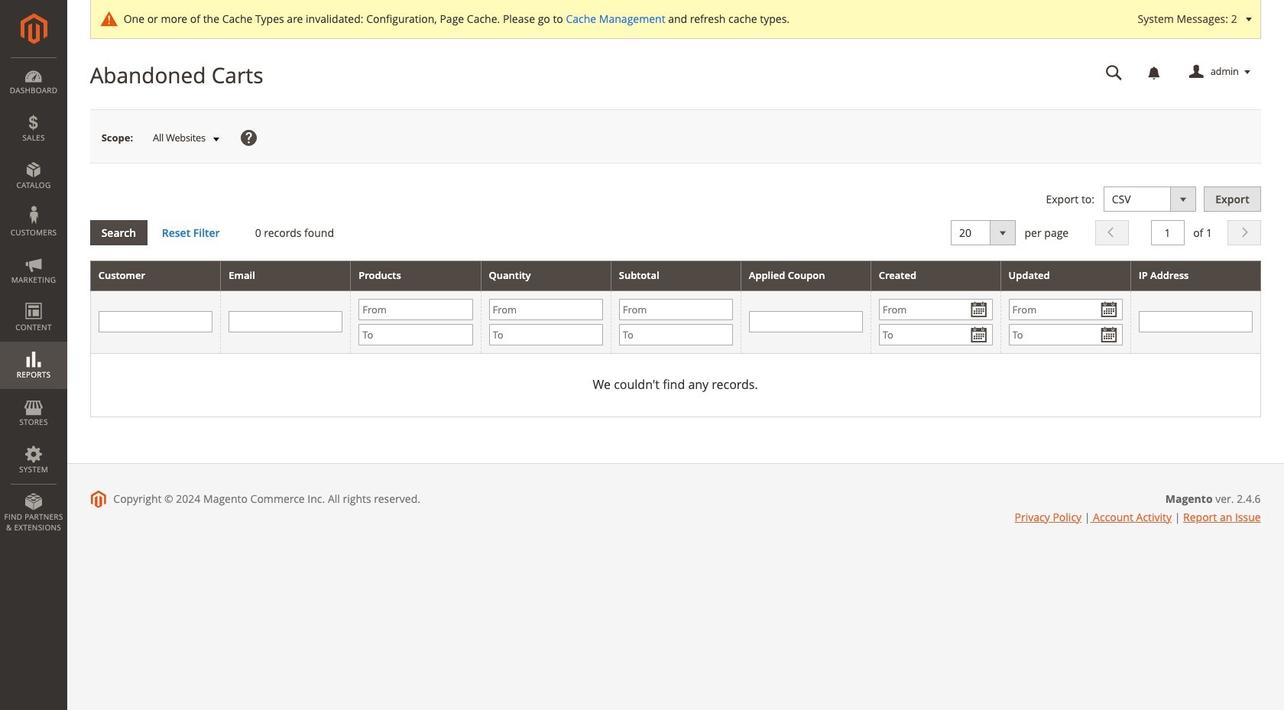 Task type: locate. For each thing, give the bounding box(es) containing it.
0 horizontal spatial to text field
[[359, 324, 473, 345]]

1 horizontal spatial to text field
[[619, 324, 733, 345]]

2 to text field from the left
[[879, 324, 993, 345]]

1 to text field from the left
[[489, 324, 603, 345]]

From text field
[[359, 299, 473, 320], [619, 299, 733, 320]]

2 to text field from the left
[[619, 324, 733, 345]]

3 from text field from the left
[[1009, 299, 1123, 320]]

1 horizontal spatial from text field
[[619, 299, 733, 320]]

0 horizontal spatial from text field
[[359, 299, 473, 320]]

2 from text field from the left
[[619, 299, 733, 320]]

From text field
[[489, 299, 603, 320], [879, 299, 993, 320], [1009, 299, 1123, 320]]

1 from text field from the left
[[359, 299, 473, 320]]

None text field
[[229, 311, 343, 333]]

menu bar
[[0, 57, 67, 541]]

0 horizontal spatial from text field
[[489, 299, 603, 320]]

1 horizontal spatial from text field
[[879, 299, 993, 320]]

0 horizontal spatial to text field
[[489, 324, 603, 345]]

1 to text field from the left
[[359, 324, 473, 345]]

2 from text field from the left
[[879, 299, 993, 320]]

3 to text field from the left
[[1009, 324, 1123, 345]]

To text field
[[489, 324, 603, 345], [619, 324, 733, 345]]

2 horizontal spatial from text field
[[1009, 299, 1123, 320]]

2 horizontal spatial to text field
[[1009, 324, 1123, 345]]

to text field for third from text box from left
[[1009, 324, 1123, 345]]

to text field for first from text field from right
[[619, 324, 733, 345]]

None text field
[[1095, 59, 1134, 86], [1151, 220, 1185, 246], [98, 311, 213, 333], [749, 311, 863, 333], [1139, 311, 1253, 333], [1095, 59, 1134, 86], [1151, 220, 1185, 246], [98, 311, 213, 333], [749, 311, 863, 333], [1139, 311, 1253, 333]]

1 horizontal spatial to text field
[[879, 324, 993, 345]]

To text field
[[359, 324, 473, 345], [879, 324, 993, 345], [1009, 324, 1123, 345]]



Task type: describe. For each thing, give the bounding box(es) containing it.
magento admin panel image
[[20, 13, 47, 44]]

to text field for 1st from text box from the left
[[489, 324, 603, 345]]

1 from text field from the left
[[489, 299, 603, 320]]

to text field for second from text box from the right
[[879, 324, 993, 345]]



